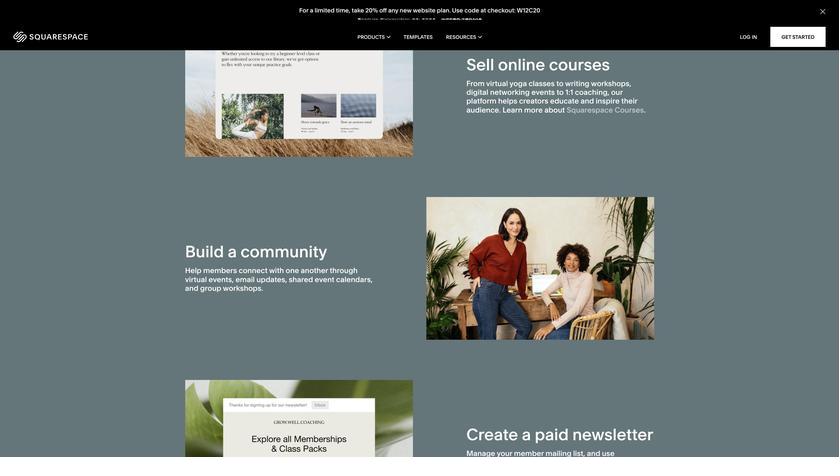 Task type: vqa. For each thing, say whether or not it's contained in the screenshot.
Emmeline image in the bottom left of the page
no



Task type: describe. For each thing, give the bounding box(es) containing it.
products
[[358, 34, 385, 40]]

expires december 22, 2023
[[357, 16, 436, 20]]

templates
[[404, 34, 433, 40]]

offer terms link
[[441, 16, 482, 20]]

create
[[467, 425, 518, 444]]

squarespace
[[567, 106, 613, 115]]

december
[[380, 16, 410, 20]]

log
[[740, 34, 751, 40]]

educate
[[550, 97, 579, 106]]

shared
[[289, 275, 313, 284]]

two women with laptop image
[[426, 197, 654, 340]]

2 to from the top
[[557, 88, 564, 97]]

a for community
[[228, 242, 237, 262]]

digital
[[467, 88, 489, 97]]

event
[[315, 275, 335, 284]]

events
[[532, 88, 555, 97]]

sell online courses
[[467, 55, 610, 74]]

about
[[545, 106, 565, 115]]

updates,
[[257, 275, 287, 284]]

classes
[[529, 79, 555, 88]]

and inside from virtual yoga classes to writing workshops, digital networking events to 1:1 coaching, our platform helps creators educate and inspire their audience. learn more about
[[581, 97, 594, 106]]

22,
[[412, 16, 420, 20]]

members
[[203, 266, 237, 275]]

log             in link
[[740, 34, 757, 40]]

networking
[[490, 88, 530, 97]]

online
[[498, 55, 545, 74]]

community
[[241, 242, 327, 262]]

.
[[644, 106, 646, 115]]

help
[[185, 266, 202, 275]]

offer
[[441, 16, 460, 20]]

get started
[[782, 34, 815, 40]]

calendars,
[[336, 275, 373, 284]]

platform
[[467, 97, 497, 106]]

yoga class instructor image
[[185, 14, 413, 157]]

squarespace courses .
[[567, 106, 646, 115]]

virtual inside help members connect with one another through virtual events, email updates, shared event calendars, and group workshops.
[[185, 275, 207, 284]]

with
[[269, 266, 284, 275]]

templates link
[[404, 23, 433, 50]]

started
[[793, 34, 815, 40]]



Task type: locate. For each thing, give the bounding box(es) containing it.
squarespace logo link
[[13, 31, 176, 42]]

helps
[[498, 97, 518, 106]]

squarespace logo image
[[13, 31, 88, 42]]

virtual inside from virtual yoga classes to writing workshops, digital networking events to 1:1 coaching, our platform helps creators educate and inspire their audience. learn more about
[[486, 79, 508, 88]]

one
[[286, 266, 299, 275]]

through
[[330, 266, 358, 275]]

coaching,
[[575, 88, 610, 97]]

their
[[622, 97, 638, 106]]

to
[[557, 79, 564, 88], [557, 88, 564, 97]]

in
[[752, 34, 757, 40]]

from virtual yoga classes to writing workshops, digital networking events to 1:1 coaching, our platform helps creators educate and inspire their audience. learn more about
[[467, 79, 638, 115]]

and right 1:1
[[581, 97, 594, 106]]

learn
[[503, 106, 523, 115]]

virtual
[[486, 79, 508, 88], [185, 275, 207, 284]]

help members connect with one another through virtual events, email updates, shared event calendars, and group workshops.
[[185, 266, 373, 293]]

0 horizontal spatial virtual
[[185, 275, 207, 284]]

virtual left "events,"
[[185, 275, 207, 284]]

workshops,
[[591, 79, 632, 88]]

a for paid
[[522, 425, 531, 444]]

1 horizontal spatial a
[[522, 425, 531, 444]]

writing
[[565, 79, 590, 88]]

audience.
[[467, 106, 501, 115]]

0 vertical spatial and
[[581, 97, 594, 106]]

and
[[581, 97, 594, 106], [185, 284, 198, 293]]

1 to from the top
[[557, 79, 564, 88]]

2023
[[422, 16, 436, 20]]

example newsletter image
[[185, 380, 413, 457]]

newsletter
[[573, 425, 654, 444]]

email
[[236, 275, 255, 284]]

terms
[[461, 16, 482, 20]]

build a community
[[185, 242, 327, 262]]

creators
[[519, 97, 549, 106]]

1 horizontal spatial and
[[581, 97, 594, 106]]

log             in
[[740, 34, 757, 40]]

events,
[[209, 275, 234, 284]]

our
[[611, 88, 623, 97]]

sell
[[467, 55, 494, 74]]

courses
[[615, 106, 644, 115]]

0 vertical spatial a
[[228, 242, 237, 262]]

group
[[200, 284, 221, 293]]

virtual up helps
[[486, 79, 508, 88]]

0 horizontal spatial and
[[185, 284, 198, 293]]

resources
[[446, 34, 476, 40]]

1 vertical spatial a
[[522, 425, 531, 444]]

workshops.
[[223, 284, 263, 293]]

1 horizontal spatial virtual
[[486, 79, 508, 88]]

inspire
[[596, 97, 620, 106]]

resources button
[[446, 23, 482, 50]]

1 vertical spatial virtual
[[185, 275, 207, 284]]

1 vertical spatial and
[[185, 284, 198, 293]]

1:1
[[566, 88, 573, 97]]

paid
[[535, 425, 569, 444]]

from
[[467, 79, 485, 88]]

and inside help members connect with one another through virtual events, email updates, shared event calendars, and group workshops.
[[185, 284, 198, 293]]

a
[[228, 242, 237, 262], [522, 425, 531, 444]]

build
[[185, 242, 224, 262]]

get
[[782, 34, 792, 40]]

connect
[[239, 266, 268, 275]]

a left paid
[[522, 425, 531, 444]]

create a paid newsletter
[[467, 425, 654, 444]]

a up "members"
[[228, 242, 237, 262]]

offer terms
[[441, 16, 482, 20]]

get started link
[[771, 27, 826, 47]]

yoga
[[510, 79, 527, 88]]

0 vertical spatial virtual
[[486, 79, 508, 88]]

products button
[[358, 23, 390, 50]]

squarespace courses link
[[567, 106, 644, 115]]

expires
[[357, 16, 379, 20]]

0 horizontal spatial a
[[228, 242, 237, 262]]

more
[[524, 106, 543, 115]]

another
[[301, 266, 328, 275]]

courses
[[549, 55, 610, 74]]

and down help
[[185, 284, 198, 293]]



